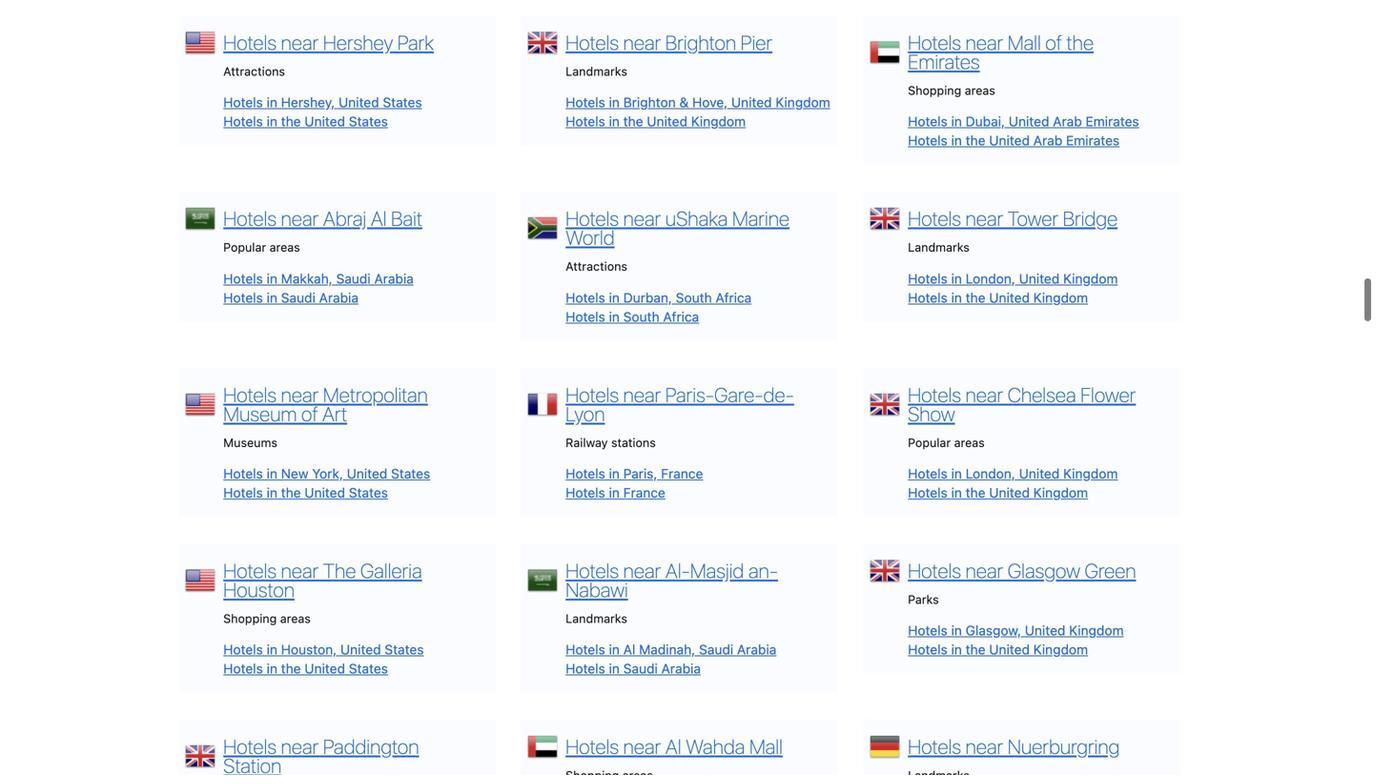 Task type: describe. For each thing, give the bounding box(es) containing it.
hotels in france link
[[566, 485, 666, 501]]

popular areas for hotels near abraj al bait
[[223, 241, 300, 254]]

hotels in the united kingdom link for tower
[[908, 290, 1089, 306]]

hotels near paris-gare-de- lyon link
[[566, 383, 794, 426]]

chelsea
[[1008, 383, 1077, 407]]

hotels in saudi arabia link for abraj
[[223, 290, 359, 306]]

hotels in dubai, united arab emirates link
[[908, 114, 1140, 129]]

near for al
[[623, 735, 661, 759]]

hotels inside hotels near ushaka marine world
[[566, 207, 619, 231]]

hotels near abraj al bait
[[223, 207, 422, 231]]

areas for chelsea
[[954, 436, 985, 450]]

1 horizontal spatial africa
[[716, 290, 752, 306]]

near for mall
[[966, 31, 1004, 54]]

landmarks for hotels near tower bridge
[[908, 241, 970, 254]]

states down 'hotels in houston, united states' link
[[349, 661, 388, 677]]

near for metropolitan
[[281, 383, 319, 407]]

near for ushaka
[[623, 207, 661, 231]]

hotels near tower bridge link
[[908, 207, 1118, 231]]

london, for chelsea
[[966, 466, 1016, 482]]

hotels near nuerburgring
[[908, 735, 1120, 759]]

hotels near al wahda mall link
[[566, 735, 783, 759]]

hotels in saudi arabia link for al-
[[566, 661, 701, 677]]

gare-
[[715, 383, 764, 407]]

hotels near tower bridge
[[908, 207, 1118, 231]]

mall inside hotels near mall of the emirates
[[1008, 31, 1041, 54]]

ushaka
[[666, 207, 728, 231]]

hotels in brighton & hove, united kingdom link
[[566, 95, 831, 110]]

popular for hotels near chelsea flower show
[[908, 436, 951, 450]]

1 vertical spatial france
[[624, 485, 666, 501]]

near for the
[[281, 559, 319, 583]]

hotels near ushaka marine world link
[[566, 207, 790, 250]]

the inside hotels in hershey, united states hotels in the united states
[[281, 114, 301, 129]]

paris-
[[666, 383, 715, 407]]

attractions for hotels near ushaka marine world
[[566, 260, 628, 274]]

near for glasgow
[[966, 559, 1004, 583]]

hotels near chelsea flower show
[[908, 383, 1136, 426]]

an-
[[749, 559, 778, 583]]

1 vertical spatial africa
[[663, 309, 699, 325]]

&
[[680, 95, 689, 110]]

hotels near al-masjid an- nabawi
[[566, 559, 778, 602]]

hotels near paddington station
[[223, 735, 419, 776]]

the inside hotels near mall of the emirates
[[1067, 31, 1094, 54]]

hotels in makkah, saudi arabia hotels in saudi arabia
[[223, 271, 414, 306]]

the
[[323, 559, 356, 583]]

hotels in hershey, united states hotels in the united states
[[223, 95, 422, 129]]

world
[[566, 226, 615, 250]]

near for abraj
[[281, 207, 319, 231]]

hotels in south africa link
[[566, 309, 699, 325]]

kingdom up glasgow
[[1034, 485, 1089, 501]]

show
[[908, 402, 955, 426]]

united right 'york,'
[[347, 466, 388, 482]]

hotels in the united kingdom link for glasgow
[[908, 642, 1089, 658]]

bridge
[[1063, 207, 1118, 231]]

states down hotels in new york, united states link
[[349, 485, 388, 501]]

flower
[[1081, 383, 1136, 407]]

railway
[[566, 436, 608, 450]]

hotels near nuerburgring link
[[908, 735, 1120, 759]]

nabawi
[[566, 578, 628, 602]]

united right houston,
[[340, 642, 381, 658]]

hotels near brighton pier link
[[566, 31, 773, 54]]

united down hotels in hershey, united states link
[[305, 114, 345, 129]]

hotels near abraj al bait link
[[223, 207, 422, 231]]

of inside hotels near mall of the emirates
[[1046, 31, 1062, 54]]

areas for mall
[[965, 84, 996, 97]]

the inside hotels in glasgow, united kingdom hotels in the united kingdom
[[966, 642, 986, 658]]

hotels inside hotels near metropolitan museum of art
[[223, 383, 277, 407]]

hotels inside hotels near paddington station
[[223, 735, 277, 759]]

united right hove,
[[732, 95, 772, 110]]

stations
[[611, 436, 656, 450]]

areas for abraj
[[270, 241, 300, 254]]

landmarks for hotels near al-masjid an- nabawi
[[566, 612, 628, 626]]

hotels in al madinah, saudi arabia hotels in saudi arabia
[[566, 642, 777, 677]]

hotels near hershey park
[[223, 31, 434, 54]]

kingdom down the flower
[[1064, 466, 1118, 482]]

hotels inside hotels near paris-gare-de- lyon
[[566, 383, 619, 407]]

museums
[[223, 436, 278, 450]]

near for tower
[[966, 207, 1004, 231]]

de-
[[764, 383, 794, 407]]

houston
[[223, 578, 295, 602]]

dubai,
[[966, 114, 1005, 129]]

hotels inside hotels near mall of the emirates
[[908, 31, 962, 54]]

brighton for pier
[[666, 31, 737, 54]]

states right 'york,'
[[391, 466, 430, 482]]

united down 'hotels in houston, united states' link
[[305, 661, 345, 677]]

museum
[[223, 402, 297, 426]]

saudi right makkah,
[[336, 271, 371, 286]]

nuerburgring
[[1008, 735, 1120, 759]]

united down hotels in glasgow, united kingdom link
[[989, 642, 1030, 658]]

al for hotels in al madinah, saudi arabia hotels in saudi arabia
[[624, 642, 636, 658]]

0 vertical spatial al
[[371, 207, 387, 231]]

hotels in new york, united states link
[[223, 466, 430, 482]]

hotels near glasgow green link
[[908, 559, 1137, 583]]

united right hershey,
[[339, 95, 379, 110]]

the inside hotels in dubai, united arab emirates hotels in the united arab emirates
[[966, 133, 986, 149]]

kingdom down bridge
[[1064, 271, 1118, 286]]

marine
[[733, 207, 790, 231]]

glasgow
[[1008, 559, 1081, 583]]

hotels in paris, france link
[[566, 466, 703, 482]]

hotels in dubai, united arab emirates hotels in the united arab emirates
[[908, 114, 1140, 149]]

hotels in al madinah, saudi arabia link
[[566, 642, 777, 658]]

near for paris-
[[623, 383, 661, 407]]

1 vertical spatial mall
[[750, 735, 783, 759]]

hotels near metropolitan museum of art link
[[223, 383, 428, 426]]

saudi down makkah,
[[281, 290, 316, 306]]

tower
[[1008, 207, 1059, 231]]

areas for the
[[280, 612, 311, 626]]

hotels in paris, france hotels in france
[[566, 466, 703, 501]]

kingdom down tower
[[1034, 290, 1089, 306]]

hotels in the united states link for the
[[223, 661, 388, 677]]

states down the park
[[383, 95, 422, 110]]

galleria
[[361, 559, 422, 583]]

hotels near metropolitan museum of art
[[223, 383, 428, 426]]

hotels in glasgow, united kingdom link
[[908, 623, 1124, 639]]

masjid
[[690, 559, 744, 583]]

station
[[223, 754, 282, 776]]

metropolitan
[[323, 383, 428, 407]]

al-
[[666, 559, 690, 583]]

hotels in london, united kingdom link for tower
[[908, 271, 1118, 286]]

hotels near mall of the emirates
[[908, 31, 1094, 74]]

of inside hotels near metropolitan museum of art
[[301, 402, 318, 426]]

hotels near chelsea flower show link
[[908, 383, 1136, 426]]

hotels near brighton pier
[[566, 31, 773, 54]]

hotels in durban, south africa link
[[566, 290, 752, 306]]

0 vertical spatial france
[[661, 466, 703, 482]]

united down "hotels in dubai, united arab emirates" link
[[989, 133, 1030, 149]]

hotels near hershey park link
[[223, 31, 434, 54]]

makkah,
[[281, 271, 333, 286]]

kingdom down hove,
[[691, 114, 746, 129]]

hotels near the galleria houston
[[223, 559, 422, 602]]

1 vertical spatial arab
[[1034, 133, 1063, 149]]

0 vertical spatial south
[[676, 290, 712, 306]]

the inside hotels in brighton & hove, united kingdom hotels in the united kingdom
[[624, 114, 643, 129]]

emirates for hotels in dubai, united arab emirates hotels in the united arab emirates
[[1086, 114, 1140, 129]]

london, for tower
[[966, 271, 1016, 286]]

2 vertical spatial emirates
[[1066, 133, 1120, 149]]

shopping areas for hotels near mall of the emirates
[[908, 84, 996, 97]]

art
[[322, 402, 347, 426]]

attractions for hotels near hershey park
[[223, 65, 285, 78]]

arabia down the an-
[[737, 642, 777, 658]]

lyon
[[566, 402, 605, 426]]



Task type: locate. For each thing, give the bounding box(es) containing it.
0 vertical spatial hotels in london, united kingdom hotels in the united kingdom
[[908, 271, 1118, 306]]

arabia down hotels in makkah, saudi arabia link
[[319, 290, 359, 306]]

hotels in the united kingdom link down &
[[566, 114, 746, 129]]

durban,
[[624, 290, 672, 306]]

0 horizontal spatial attractions
[[223, 65, 285, 78]]

brighton left the pier
[[666, 31, 737, 54]]

paris,
[[624, 466, 658, 482]]

hotels in london, united kingdom hotels in the united kingdom down hotels near tower bridge
[[908, 271, 1118, 306]]

2 vertical spatial landmarks
[[566, 612, 628, 626]]

london, down the hotels near chelsea flower show link
[[966, 466, 1016, 482]]

0 horizontal spatial africa
[[663, 309, 699, 325]]

popular down the show in the bottom right of the page
[[908, 436, 951, 450]]

hotels in london, united kingdom link for chelsea
[[908, 466, 1118, 482]]

hotels in saudi arabia link
[[223, 290, 359, 306], [566, 661, 701, 677]]

hotels near paddington station link
[[223, 735, 419, 776]]

hotels inside hotels near chelsea flower show
[[908, 383, 962, 407]]

south down durban,
[[624, 309, 660, 325]]

1 horizontal spatial mall
[[1008, 31, 1041, 54]]

0 vertical spatial mall
[[1008, 31, 1041, 54]]

0 horizontal spatial shopping areas
[[223, 612, 311, 626]]

1 vertical spatial hotels in saudi arabia link
[[566, 661, 701, 677]]

1 vertical spatial brighton
[[624, 95, 676, 110]]

railway stations
[[566, 436, 656, 450]]

hotels in houston, united states hotels in the united states
[[223, 642, 424, 677]]

hotels in london, united kingdom link down hotels near chelsea flower show
[[908, 466, 1118, 482]]

near inside hotels near mall of the emirates
[[966, 31, 1004, 54]]

hotels in london, united kingdom link
[[908, 271, 1118, 286], [908, 466, 1118, 482]]

hotels in the united kingdom link down glasgow,
[[908, 642, 1089, 658]]

1 horizontal spatial of
[[1046, 31, 1062, 54]]

africa down marine
[[716, 290, 752, 306]]

united down &
[[647, 114, 688, 129]]

2 hotels in london, united kingdom link from the top
[[908, 466, 1118, 482]]

1 hotels in the united states link from the top
[[223, 114, 388, 129]]

0 vertical spatial popular areas
[[223, 241, 300, 254]]

near inside hotels near paddington station
[[281, 735, 319, 759]]

al for hotels near al wahda mall
[[666, 735, 682, 759]]

emirates
[[908, 50, 980, 74], [1086, 114, 1140, 129], [1066, 133, 1120, 149]]

near up hotels in brighton & hove, united kingdom link
[[623, 31, 661, 54]]

brighton left &
[[624, 95, 676, 110]]

popular up hotels in makkah, saudi arabia link
[[223, 241, 266, 254]]

states down hotels in hershey, united states link
[[349, 114, 388, 129]]

hotels in saudi arabia link down makkah,
[[223, 290, 359, 306]]

near left wahda
[[623, 735, 661, 759]]

green
[[1085, 559, 1137, 583]]

of left art
[[301, 402, 318, 426]]

near for hershey
[[281, 31, 319, 54]]

france down paris,
[[624, 485, 666, 501]]

hotels in houston, united states link
[[223, 642, 424, 658]]

kingdom down green
[[1070, 623, 1124, 639]]

1 horizontal spatial attractions
[[566, 260, 628, 274]]

the inside hotels in new york, united states hotels in the united states
[[281, 485, 301, 501]]

0 vertical spatial popular
[[223, 241, 266, 254]]

hotels in the united arab emirates link
[[908, 133, 1120, 149]]

hotels
[[223, 31, 277, 54], [566, 31, 619, 54], [908, 31, 962, 54], [223, 95, 263, 110], [566, 95, 606, 110], [223, 114, 263, 129], [566, 114, 606, 129], [908, 114, 948, 129], [908, 133, 948, 149], [223, 207, 277, 231], [566, 207, 619, 231], [908, 207, 962, 231], [223, 271, 263, 286], [908, 271, 948, 286], [223, 290, 263, 306], [566, 290, 606, 306], [908, 290, 948, 306], [566, 309, 606, 325], [223, 383, 277, 407], [566, 383, 619, 407], [908, 383, 962, 407], [223, 466, 263, 482], [566, 466, 606, 482], [908, 466, 948, 482], [223, 485, 263, 501], [566, 485, 606, 501], [908, 485, 948, 501], [223, 559, 277, 583], [566, 559, 619, 583], [908, 559, 962, 583], [908, 623, 948, 639], [223, 642, 263, 658], [566, 642, 606, 658], [908, 642, 948, 658], [223, 661, 263, 677], [566, 661, 606, 677], [223, 735, 277, 759], [566, 735, 619, 759], [908, 735, 962, 759]]

al left "madinah,"
[[624, 642, 636, 658]]

hotels in the united states link down new on the left of page
[[223, 485, 388, 501]]

wahda
[[686, 735, 745, 759]]

1 vertical spatial popular areas
[[908, 436, 985, 450]]

hotels in the united states link down houston,
[[223, 661, 388, 677]]

3 hotels in the united states link from the top
[[223, 661, 388, 677]]

paddington
[[323, 735, 419, 759]]

near inside hotels near chelsea flower show
[[966, 383, 1004, 407]]

hotels in the united states link down hershey,
[[223, 114, 388, 129]]

london,
[[966, 271, 1016, 286], [966, 466, 1016, 482]]

parks
[[908, 593, 939, 607]]

mall right wahda
[[750, 735, 783, 759]]

york,
[[312, 466, 343, 482]]

hotels in brighton & hove, united kingdom hotels in the united kingdom
[[566, 95, 831, 129]]

1 vertical spatial emirates
[[1086, 114, 1140, 129]]

1 horizontal spatial hotels in saudi arabia link
[[566, 661, 701, 677]]

arabia
[[374, 271, 414, 286], [319, 290, 359, 306], [737, 642, 777, 658], [662, 661, 701, 677]]

hershey,
[[281, 95, 335, 110]]

hotels near al-masjid an- nabawi link
[[566, 559, 778, 602]]

2 vertical spatial al
[[666, 735, 682, 759]]

kingdom right hove,
[[776, 95, 831, 110]]

landmarks down hotels near brighton pier link
[[566, 65, 628, 78]]

hotels in the united kingdom link for chelsea
[[908, 485, 1089, 501]]

united up hotels near glasgow green link
[[989, 485, 1030, 501]]

near left tower
[[966, 207, 1004, 231]]

hotels in the united states link for hershey
[[223, 114, 388, 129]]

park
[[398, 31, 434, 54]]

kingdom
[[776, 95, 831, 110], [691, 114, 746, 129], [1064, 271, 1118, 286], [1034, 290, 1089, 306], [1064, 466, 1118, 482], [1034, 485, 1089, 501], [1070, 623, 1124, 639], [1034, 642, 1089, 658]]

hotels in the united kingdom link up hotels near glasgow green link
[[908, 485, 1089, 501]]

hotels in london, united kingdom hotels in the united kingdom
[[908, 271, 1118, 306], [908, 466, 1118, 501]]

states down galleria
[[385, 642, 424, 658]]

al left wahda
[[666, 735, 682, 759]]

arab down "hotels in dubai, united arab emirates" link
[[1034, 133, 1063, 149]]

0 vertical spatial hotels in saudi arabia link
[[223, 290, 359, 306]]

near left art
[[281, 383, 319, 407]]

0 vertical spatial arab
[[1053, 114, 1082, 129]]

near left hershey
[[281, 31, 319, 54]]

landmarks down nabawi
[[566, 612, 628, 626]]

hove,
[[693, 95, 728, 110]]

near for paddington
[[281, 735, 319, 759]]

abraj
[[323, 207, 366, 231]]

0 horizontal spatial mall
[[750, 735, 783, 759]]

south right durban,
[[676, 290, 712, 306]]

areas up makkah,
[[270, 241, 300, 254]]

states
[[383, 95, 422, 110], [349, 114, 388, 129], [391, 466, 430, 482], [349, 485, 388, 501], [385, 642, 424, 658], [349, 661, 388, 677]]

near left the the
[[281, 559, 319, 583]]

united
[[339, 95, 379, 110], [732, 95, 772, 110], [305, 114, 345, 129], [647, 114, 688, 129], [1009, 114, 1050, 129], [989, 133, 1030, 149], [1019, 271, 1060, 286], [989, 290, 1030, 306], [347, 466, 388, 482], [1019, 466, 1060, 482], [305, 485, 345, 501], [989, 485, 1030, 501], [1025, 623, 1066, 639], [340, 642, 381, 658], [989, 642, 1030, 658], [305, 661, 345, 677]]

1 vertical spatial popular
[[908, 436, 951, 450]]

1 vertical spatial south
[[624, 309, 660, 325]]

0 horizontal spatial south
[[624, 309, 660, 325]]

hotels in london, united kingdom hotels in the united kingdom for chelsea
[[908, 466, 1118, 501]]

1 vertical spatial shopping
[[223, 612, 277, 626]]

hershey
[[323, 31, 393, 54]]

brighton
[[666, 31, 737, 54], [624, 95, 676, 110]]

near for nuerburgring
[[966, 735, 1004, 759]]

hotels in saudi arabia link down "madinah,"
[[566, 661, 701, 677]]

landmarks
[[566, 65, 628, 78], [908, 241, 970, 254], [566, 612, 628, 626]]

2 horizontal spatial al
[[666, 735, 682, 759]]

popular areas for hotels near chelsea flower show
[[908, 436, 985, 450]]

areas down the show in the bottom right of the page
[[954, 436, 985, 450]]

near inside hotels near paris-gare-de- lyon
[[623, 383, 661, 407]]

0 vertical spatial brighton
[[666, 31, 737, 54]]

near inside hotels near the galleria houston
[[281, 559, 319, 583]]

near left glasgow
[[966, 559, 1004, 583]]

1 vertical spatial landmarks
[[908, 241, 970, 254]]

south
[[676, 290, 712, 306], [624, 309, 660, 325]]

new
[[281, 466, 309, 482]]

al
[[371, 207, 387, 231], [624, 642, 636, 658], [666, 735, 682, 759]]

of
[[1046, 31, 1062, 54], [301, 402, 318, 426]]

0 vertical spatial attractions
[[223, 65, 285, 78]]

hotels in the united kingdom link down hotels near tower bridge
[[908, 290, 1089, 306]]

hotels in london, united kingdom hotels in the united kingdom for tower
[[908, 271, 1118, 306]]

0 horizontal spatial al
[[371, 207, 387, 231]]

1 vertical spatial shopping areas
[[223, 612, 311, 626]]

africa down hotels in durban, south africa link
[[663, 309, 699, 325]]

hotels in hershey, united states link
[[223, 95, 422, 110]]

1 horizontal spatial shopping
[[908, 84, 962, 97]]

france
[[661, 466, 703, 482], [624, 485, 666, 501]]

united down tower
[[1019, 271, 1060, 286]]

shopping down hotels near mall of the emirates link
[[908, 84, 962, 97]]

0 vertical spatial shopping
[[908, 84, 962, 97]]

areas up dubai,
[[965, 84, 996, 97]]

bait
[[391, 207, 422, 231]]

near left nuerburgring
[[966, 735, 1004, 759]]

hotels near the galleria houston link
[[223, 559, 422, 602]]

0 vertical spatial emirates
[[908, 50, 980, 74]]

0 horizontal spatial popular areas
[[223, 241, 300, 254]]

popular areas down the show in the bottom right of the page
[[908, 436, 985, 450]]

1 vertical spatial hotels in the united states link
[[223, 485, 388, 501]]

1 vertical spatial al
[[624, 642, 636, 658]]

0 vertical spatial hotels in the united states link
[[223, 114, 388, 129]]

near left "paddington"
[[281, 735, 319, 759]]

1 horizontal spatial south
[[676, 290, 712, 306]]

united down hotels near tower bridge
[[989, 290, 1030, 306]]

near for brighton
[[623, 31, 661, 54]]

2 vertical spatial hotels in the united states link
[[223, 661, 388, 677]]

hotels inside hotels near al-masjid an- nabawi
[[566, 559, 619, 583]]

brighton inside hotels in brighton & hove, united kingdom hotels in the united kingdom
[[624, 95, 676, 110]]

al left bait
[[371, 207, 387, 231]]

hotels in london, united kingdom hotels in the united kingdom down hotels near chelsea flower show
[[908, 466, 1118, 501]]

emirates inside hotels near mall of the emirates
[[908, 50, 980, 74]]

near left paris-
[[623, 383, 661, 407]]

0 horizontal spatial popular
[[223, 241, 266, 254]]

0 vertical spatial london,
[[966, 271, 1016, 286]]

1 horizontal spatial popular areas
[[908, 436, 985, 450]]

near inside hotels near metropolitan museum of art
[[281, 383, 319, 407]]

1 vertical spatial hotels in london, united kingdom hotels in the united kingdom
[[908, 466, 1118, 501]]

1 vertical spatial hotels in london, united kingdom link
[[908, 466, 1118, 482]]

brighton for &
[[624, 95, 676, 110]]

popular areas up makkah,
[[223, 241, 300, 254]]

near left abraj
[[281, 207, 319, 231]]

saudi down "madinah,"
[[624, 661, 658, 677]]

arab
[[1053, 114, 1082, 129], [1034, 133, 1063, 149]]

arab up 'hotels in the united arab emirates' link
[[1053, 114, 1082, 129]]

1 vertical spatial of
[[301, 402, 318, 426]]

popular areas
[[223, 241, 300, 254], [908, 436, 985, 450]]

1 horizontal spatial shopping areas
[[908, 84, 996, 97]]

0 vertical spatial of
[[1046, 31, 1062, 54]]

hotels in durban, south africa hotels in south africa
[[566, 290, 752, 325]]

1 hotels in london, united kingdom hotels in the united kingdom from the top
[[908, 271, 1118, 306]]

0 vertical spatial landmarks
[[566, 65, 628, 78]]

emirates for hotels near mall of the emirates
[[908, 50, 980, 74]]

mall up "hotels in dubai, united arab emirates" link
[[1008, 31, 1041, 54]]

arabia down bait
[[374, 271, 414, 286]]

1 london, from the top
[[966, 271, 1016, 286]]

africa
[[716, 290, 752, 306], [663, 309, 699, 325]]

0 horizontal spatial of
[[301, 402, 318, 426]]

popular for hotels near abraj al bait
[[223, 241, 266, 254]]

near for al-
[[623, 559, 661, 583]]

1 horizontal spatial al
[[624, 642, 636, 658]]

2 hotels in london, united kingdom hotels in the united kingdom from the top
[[908, 466, 1118, 501]]

near left the ushaka
[[623, 207, 661, 231]]

hotels inside hotels near the galleria houston
[[223, 559, 277, 583]]

glasgow,
[[966, 623, 1022, 639]]

shopping down houston
[[223, 612, 277, 626]]

hotels in london, united kingdom link down hotels near tower bridge
[[908, 271, 1118, 286]]

hotels in new york, united states hotels in the united states
[[223, 466, 430, 501]]

hotels near al wahda mall
[[566, 735, 783, 759]]

1 vertical spatial attractions
[[566, 260, 628, 274]]

the inside hotels in houston, united states hotels in the united states
[[281, 661, 301, 677]]

0 vertical spatial hotels in london, united kingdom link
[[908, 271, 1118, 286]]

united down hotels in new york, united states link
[[305, 485, 345, 501]]

houston,
[[281, 642, 337, 658]]

2 london, from the top
[[966, 466, 1016, 482]]

1 horizontal spatial popular
[[908, 436, 951, 450]]

shopping for hotels near mall of the emirates
[[908, 84, 962, 97]]

0 vertical spatial shopping areas
[[908, 84, 996, 97]]

hotels near paris-gare-de- lyon
[[566, 383, 794, 426]]

shopping areas for hotels near the galleria houston
[[223, 612, 311, 626]]

france right paris,
[[661, 466, 703, 482]]

landmarks for hotels near brighton pier
[[566, 65, 628, 78]]

hotels near ushaka marine world
[[566, 207, 790, 250]]

hotels near mall of the emirates link
[[908, 31, 1094, 74]]

shopping for hotels near the galleria houston
[[223, 612, 277, 626]]

areas up houston,
[[280, 612, 311, 626]]

hotels in the united kingdom link for brighton
[[566, 114, 746, 129]]

hotels in the united states link for metropolitan
[[223, 485, 388, 501]]

shopping areas down houston
[[223, 612, 311, 626]]

near for chelsea
[[966, 383, 1004, 407]]

attractions down world
[[566, 260, 628, 274]]

madinah,
[[639, 642, 696, 658]]

near left "al-"
[[623, 559, 661, 583]]

near right the show in the bottom right of the page
[[966, 383, 1004, 407]]

united down hotels near chelsea flower show
[[1019, 466, 1060, 482]]

shopping
[[908, 84, 962, 97], [223, 612, 277, 626]]

hotels in the united kingdom link
[[566, 114, 746, 129], [908, 290, 1089, 306], [908, 485, 1089, 501], [908, 642, 1089, 658]]

united up 'hotels in the united arab emirates' link
[[1009, 114, 1050, 129]]

hotels near glasgow green
[[908, 559, 1137, 583]]

kingdom down hotels in glasgow, united kingdom link
[[1034, 642, 1089, 658]]

0 horizontal spatial shopping
[[223, 612, 277, 626]]

al inside hotels in al madinah, saudi arabia hotels in saudi arabia
[[624, 642, 636, 658]]

arabia down the hotels in al madinah, saudi arabia link
[[662, 661, 701, 677]]

near inside hotels near al-masjid an- nabawi
[[623, 559, 661, 583]]

near up dubai,
[[966, 31, 1004, 54]]

0 vertical spatial africa
[[716, 290, 752, 306]]

of up "hotels in dubai, united arab emirates" link
[[1046, 31, 1062, 54]]

united right glasgow,
[[1025, 623, 1066, 639]]

1 hotels in london, united kingdom link from the top
[[908, 271, 1118, 286]]

hotels in glasgow, united kingdom hotels in the united kingdom
[[908, 623, 1124, 658]]

pier
[[741, 31, 773, 54]]

saudi right "madinah,"
[[699, 642, 734, 658]]

2 hotels in the united states link from the top
[[223, 485, 388, 501]]

landmarks down hotels near tower bridge
[[908, 241, 970, 254]]

0 horizontal spatial hotels in saudi arabia link
[[223, 290, 359, 306]]

near inside hotels near ushaka marine world
[[623, 207, 661, 231]]

1 vertical spatial london,
[[966, 466, 1016, 482]]

shopping areas up dubai,
[[908, 84, 996, 97]]

attractions up hershey,
[[223, 65, 285, 78]]



Task type: vqa. For each thing, say whether or not it's contained in the screenshot.


